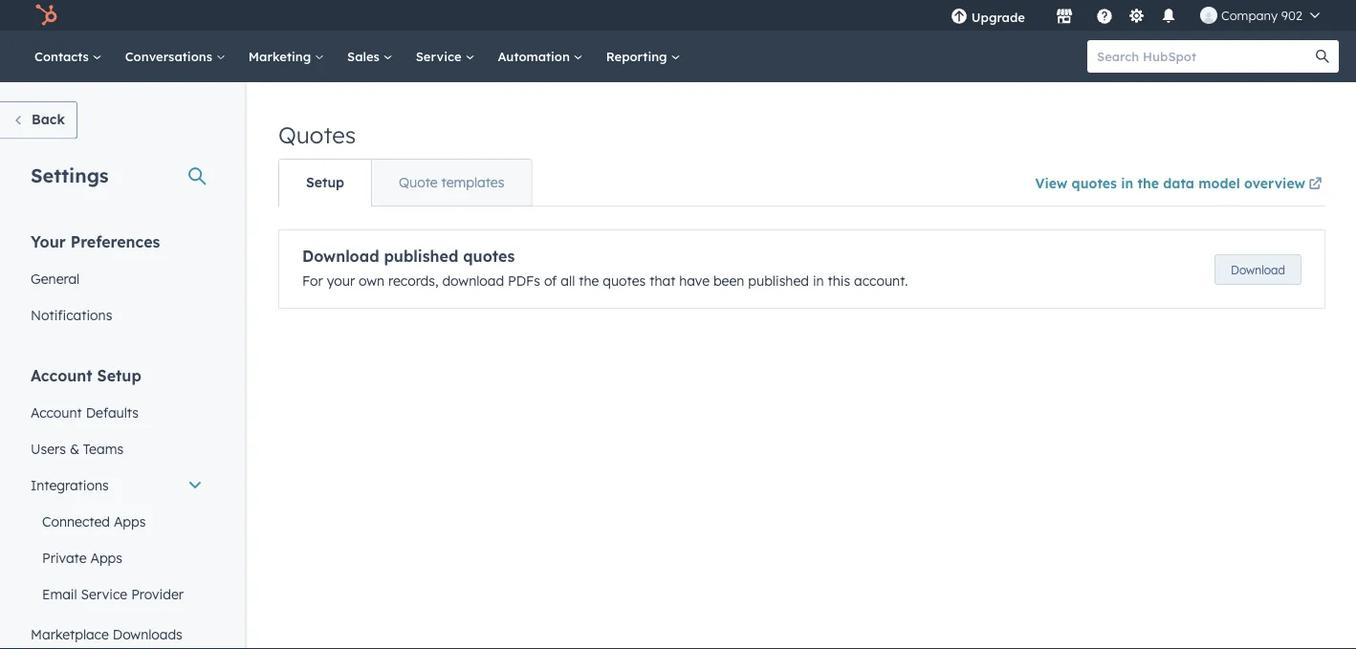 Task type: describe. For each thing, give the bounding box(es) containing it.
connected apps
[[42, 513, 146, 530]]

help button
[[1089, 0, 1121, 31]]

users & teams link
[[19, 431, 214, 467]]

private
[[42, 550, 87, 566]]

account setup
[[31, 366, 141, 385]]

1 vertical spatial published
[[749, 273, 809, 289]]

company 902 button
[[1189, 0, 1332, 31]]

0 horizontal spatial published
[[384, 247, 459, 266]]

defaults
[[86, 404, 139, 421]]

marketing
[[249, 48, 315, 64]]

contacts link
[[23, 31, 114, 82]]

0 vertical spatial in
[[1122, 175, 1134, 191]]

help image
[[1096, 9, 1114, 26]]

marketplaces image
[[1056, 9, 1074, 26]]

marketplace
[[31, 626, 109, 643]]

apps for private apps
[[90, 550, 122, 566]]

service link
[[404, 31, 486, 82]]

notifications
[[31, 307, 112, 323]]

account for account setup
[[31, 366, 92, 385]]

marketplaces button
[[1045, 0, 1085, 31]]

preferences
[[71, 232, 160, 251]]

automation
[[498, 48, 574, 64]]

company
[[1222, 7, 1279, 23]]

account for account defaults
[[31, 404, 82, 421]]

back
[[32, 111, 65, 128]]

service inside 'account setup' element
[[81, 586, 127, 603]]

download for download published quotes for your own records, download pdfs of all the quotes that have been published in this account.
[[302, 247, 379, 266]]

notifications image
[[1161, 9, 1178, 26]]

link opens in a new window image
[[1309, 178, 1323, 191]]

your
[[31, 232, 66, 251]]

settings image
[[1129, 8, 1146, 25]]

0 horizontal spatial quotes
[[463, 247, 515, 266]]

conversations
[[125, 48, 216, 64]]

own
[[359, 273, 385, 289]]

0 vertical spatial service
[[416, 48, 465, 64]]

your
[[327, 273, 355, 289]]

apps for connected apps
[[114, 513, 146, 530]]

menu containing company 902
[[938, 0, 1334, 31]]

settings
[[31, 163, 109, 187]]

that
[[650, 273, 676, 289]]

the inside the "download published quotes for your own records, download pdfs of all the quotes that have been published in this account."
[[579, 273, 599, 289]]

your preferences
[[31, 232, 160, 251]]

integrations button
[[19, 467, 214, 504]]

users & teams
[[31, 441, 124, 457]]

sales link
[[336, 31, 404, 82]]

account.
[[854, 273, 909, 289]]

marketplace downloads
[[31, 626, 183, 643]]

reporting link
[[595, 31, 692, 82]]

view quotes in the data model overview link
[[1036, 162, 1326, 206]]

marketplace downloads link
[[19, 617, 214, 650]]

upgrade image
[[951, 9, 968, 26]]

view quotes in the data model overview
[[1036, 175, 1306, 191]]

templates
[[442, 174, 505, 191]]

your preferences element
[[19, 231, 214, 333]]

integrations
[[31, 477, 109, 494]]

email service provider
[[42, 586, 184, 603]]

have
[[680, 273, 710, 289]]

all
[[561, 273, 575, 289]]

account defaults link
[[19, 395, 214, 431]]

mateo roberts image
[[1201, 7, 1218, 24]]

private apps link
[[19, 540, 214, 577]]

email service provider link
[[19, 577, 214, 613]]



Task type: vqa. For each thing, say whether or not it's contained in the screenshot.
Private
yes



Task type: locate. For each thing, give the bounding box(es) containing it.
1 horizontal spatial service
[[416, 48, 465, 64]]

1 vertical spatial the
[[579, 273, 599, 289]]

search button
[[1307, 40, 1340, 73]]

0 vertical spatial published
[[384, 247, 459, 266]]

general
[[31, 270, 80, 287]]

in
[[1122, 175, 1134, 191], [813, 273, 824, 289]]

hubspot link
[[23, 4, 72, 27]]

marketing link
[[237, 31, 336, 82]]

general link
[[19, 261, 214, 297]]

0 horizontal spatial service
[[81, 586, 127, 603]]

upgrade
[[972, 9, 1026, 25]]

the right all
[[579, 273, 599, 289]]

menu
[[938, 0, 1334, 31]]

model
[[1199, 175, 1241, 191]]

quotes
[[1072, 175, 1118, 191], [463, 247, 515, 266], [603, 273, 646, 289]]

service
[[416, 48, 465, 64], [81, 586, 127, 603]]

&
[[70, 441, 79, 457]]

notifications link
[[19, 297, 214, 333]]

account
[[31, 366, 92, 385], [31, 404, 82, 421]]

download inside the "download published quotes for your own records, download pdfs of all the quotes that have been published in this account."
[[302, 247, 379, 266]]

navigation
[[278, 159, 532, 207]]

published right been
[[749, 273, 809, 289]]

downloads
[[113, 626, 183, 643]]

conversations link
[[114, 31, 237, 82]]

connected apps link
[[19, 504, 214, 540]]

0 horizontal spatial setup
[[97, 366, 141, 385]]

1 horizontal spatial published
[[749, 273, 809, 289]]

0 vertical spatial the
[[1138, 175, 1160, 191]]

the inside view quotes in the data model overview link
[[1138, 175, 1160, 191]]

1 vertical spatial in
[[813, 273, 824, 289]]

setup inside "link"
[[306, 174, 345, 191]]

apps up email service provider
[[90, 550, 122, 566]]

1 horizontal spatial quotes
[[603, 273, 646, 289]]

1 vertical spatial setup
[[97, 366, 141, 385]]

quote templates link
[[371, 160, 531, 206]]

back link
[[0, 101, 77, 139]]

setup down quotes on the left
[[306, 174, 345, 191]]

reporting
[[606, 48, 671, 64]]

1 horizontal spatial in
[[1122, 175, 1134, 191]]

download published quotes for your own records, download pdfs of all the quotes that have been published in this account.
[[302, 247, 909, 289]]

quotes right view
[[1072, 175, 1118, 191]]

Search HubSpot search field
[[1088, 40, 1322, 73]]

service down private apps link
[[81, 586, 127, 603]]

account setup element
[[19, 365, 214, 650]]

download down the overview at right top
[[1232, 263, 1286, 277]]

automation link
[[486, 31, 595, 82]]

email
[[42, 586, 77, 603]]

1 horizontal spatial the
[[1138, 175, 1160, 191]]

contacts
[[34, 48, 93, 64]]

navigation containing setup
[[278, 159, 532, 207]]

search image
[[1317, 50, 1330, 63]]

users
[[31, 441, 66, 457]]

1 vertical spatial quotes
[[463, 247, 515, 266]]

0 vertical spatial account
[[31, 366, 92, 385]]

for
[[302, 273, 323, 289]]

in left this
[[813, 273, 824, 289]]

2 vertical spatial quotes
[[603, 273, 646, 289]]

data
[[1164, 175, 1195, 191]]

0 horizontal spatial in
[[813, 273, 824, 289]]

download inside the download button
[[1232, 263, 1286, 277]]

2 account from the top
[[31, 404, 82, 421]]

1 vertical spatial apps
[[90, 550, 122, 566]]

setup
[[306, 174, 345, 191], [97, 366, 141, 385]]

download for download
[[1232, 263, 1286, 277]]

apps
[[114, 513, 146, 530], [90, 550, 122, 566]]

overview
[[1245, 175, 1306, 191]]

0 horizontal spatial the
[[579, 273, 599, 289]]

pdfs
[[508, 273, 541, 289]]

link opens in a new window image
[[1309, 173, 1323, 196]]

records,
[[389, 273, 439, 289]]

service right sales link
[[416, 48, 465, 64]]

quote templates
[[399, 174, 505, 191]]

quotes
[[278, 121, 356, 149]]

download
[[302, 247, 379, 266], [1232, 263, 1286, 277]]

notifications button
[[1153, 0, 1185, 31]]

sales
[[347, 48, 383, 64]]

settings link
[[1125, 5, 1149, 25]]

quotes left the that
[[603, 273, 646, 289]]

902
[[1282, 7, 1303, 23]]

been
[[714, 273, 745, 289]]

menu item
[[1039, 0, 1043, 31]]

0 horizontal spatial download
[[302, 247, 379, 266]]

2 horizontal spatial quotes
[[1072, 175, 1118, 191]]

provider
[[131, 586, 184, 603]]

setup link
[[279, 160, 371, 206]]

download up your
[[302, 247, 379, 266]]

download
[[442, 273, 504, 289]]

account up account defaults
[[31, 366, 92, 385]]

published up records,
[[384, 247, 459, 266]]

1 vertical spatial account
[[31, 404, 82, 421]]

0 vertical spatial quotes
[[1072, 175, 1118, 191]]

account up users
[[31, 404, 82, 421]]

company 902
[[1222, 7, 1303, 23]]

apps down integrations button
[[114, 513, 146, 530]]

0 vertical spatial setup
[[306, 174, 345, 191]]

private apps
[[42, 550, 122, 566]]

1 horizontal spatial setup
[[306, 174, 345, 191]]

quotes up download
[[463, 247, 515, 266]]

this
[[828, 273, 851, 289]]

0 vertical spatial apps
[[114, 513, 146, 530]]

download button
[[1215, 255, 1302, 285]]

hubspot image
[[34, 4, 57, 27]]

connected
[[42, 513, 110, 530]]

of
[[544, 273, 557, 289]]

in left data
[[1122, 175, 1134, 191]]

1 horizontal spatial download
[[1232, 263, 1286, 277]]

1 vertical spatial service
[[81, 586, 127, 603]]

in inside the "download published quotes for your own records, download pdfs of all the quotes that have been published in this account."
[[813, 273, 824, 289]]

1 account from the top
[[31, 366, 92, 385]]

published
[[384, 247, 459, 266], [749, 273, 809, 289]]

setup up account defaults link
[[97, 366, 141, 385]]

teams
[[83, 441, 124, 457]]

the
[[1138, 175, 1160, 191], [579, 273, 599, 289]]

quote
[[399, 174, 438, 191]]

the left data
[[1138, 175, 1160, 191]]

account defaults
[[31, 404, 139, 421]]

view
[[1036, 175, 1068, 191]]



